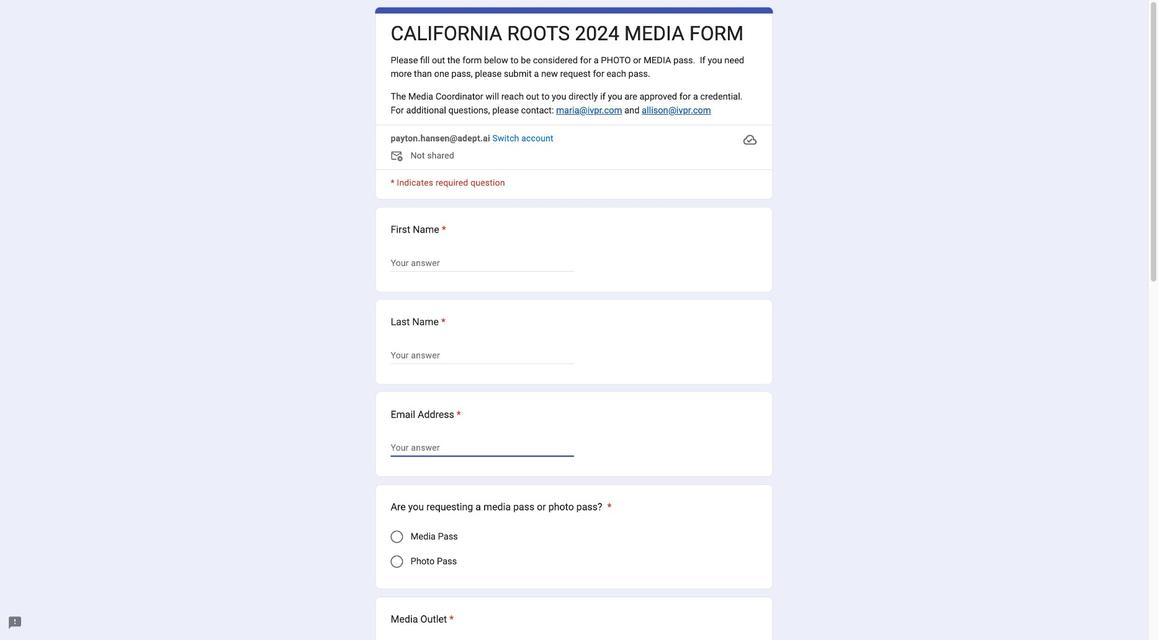 Task type: locate. For each thing, give the bounding box(es) containing it.
Media Pass radio
[[391, 531, 403, 544]]

required question element
[[439, 222, 446, 237], [439, 315, 446, 330], [454, 408, 461, 423], [605, 500, 612, 515], [447, 613, 454, 628]]

report a problem to google image
[[7, 616, 22, 631]]

required question element for 6th heading
[[447, 613, 454, 628]]

None text field
[[391, 349, 574, 363]]

list
[[376, 207, 773, 641]]

your email and google account are not part of your response image
[[391, 150, 411, 165]]

1 heading from the top
[[391, 21, 744, 46]]

None text field
[[391, 256, 574, 271], [391, 441, 574, 456], [391, 256, 574, 271], [391, 441, 574, 456]]

4 heading from the top
[[391, 408, 461, 423]]

heading
[[391, 21, 744, 46], [391, 222, 446, 237], [391, 315, 446, 330], [391, 408, 461, 423], [391, 500, 612, 515], [391, 613, 454, 628]]

2 heading from the top
[[391, 222, 446, 237]]

5 heading from the top
[[391, 500, 612, 515]]



Task type: vqa. For each thing, say whether or not it's contained in the screenshot.
"Your email and Google account are not part of your response" image
yes



Task type: describe. For each thing, give the bounding box(es) containing it.
6 heading from the top
[[391, 613, 454, 628]]

media pass image
[[391, 531, 403, 544]]

required question element for 5th heading from the top of the page
[[605, 500, 612, 515]]

required question element for 4th heading from the top
[[454, 408, 461, 423]]

photo pass image
[[391, 556, 403, 569]]

Photo Pass radio
[[391, 556, 403, 569]]

3 heading from the top
[[391, 315, 446, 330]]

required question element for 4th heading from the bottom of the page
[[439, 315, 446, 330]]

required question element for second heading
[[439, 222, 446, 237]]

your email and google account are not part of your response image
[[391, 150, 406, 165]]



